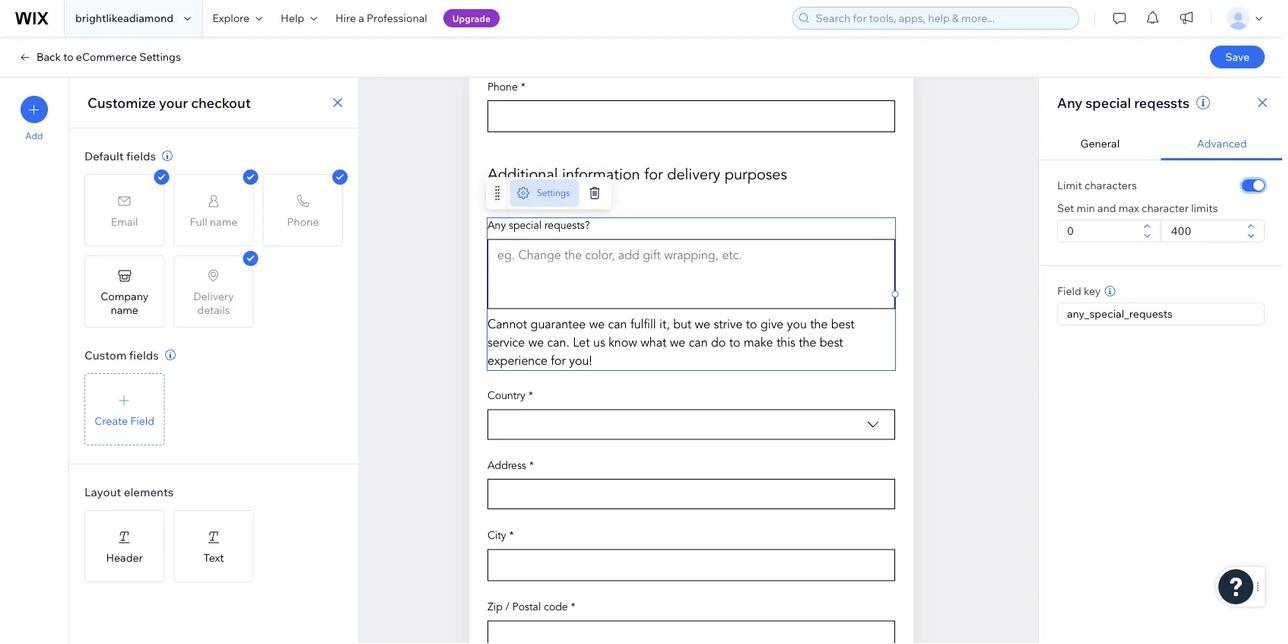 Task type: vqa. For each thing, say whether or not it's contained in the screenshot.
heading
no



Task type: locate. For each thing, give the bounding box(es) containing it.
fields right custom
[[129, 348, 159, 363]]

fields right default
[[126, 149, 156, 163]]

set min and max character limits text field down "and" on the top of the page
[[1063, 221, 1140, 242]]

limits
[[1192, 202, 1219, 215]]

0 horizontal spatial settings
[[139, 50, 181, 64]]

customize your checkout
[[88, 94, 251, 111]]

max
[[1119, 202, 1140, 215]]

field
[[1058, 285, 1082, 298], [130, 414, 155, 428]]

0 vertical spatial settings
[[139, 50, 181, 64]]

create field button
[[84, 374, 165, 446]]

Set min and max character limits text field
[[1063, 221, 1140, 242], [1167, 221, 1243, 242]]

0 horizontal spatial set min and max character limits text field
[[1063, 221, 1140, 242]]

characters
[[1085, 179, 1138, 192]]

fields for custom fields
[[129, 348, 159, 363]]

limit
[[1058, 179, 1083, 192]]

field key
[[1058, 285, 1101, 298]]

1 vertical spatial field
[[130, 414, 155, 428]]

professional
[[367, 11, 427, 25]]

tab list containing general
[[1039, 128, 1284, 161]]

fields
[[126, 149, 156, 163], [129, 348, 159, 363]]

settings
[[139, 50, 181, 64], [537, 188, 570, 199]]

1 vertical spatial settings
[[537, 188, 570, 199]]

1 vertical spatial fields
[[129, 348, 159, 363]]

hire a professional
[[336, 11, 427, 25]]

2 set min and max character limits text field from the left
[[1167, 221, 1243, 242]]

upgrade button
[[443, 9, 500, 27]]

tab list
[[1039, 128, 1284, 161]]

header
[[106, 551, 143, 565]]

key
[[1084, 285, 1101, 298]]

0 vertical spatial fields
[[126, 149, 156, 163]]

name
[[111, 303, 138, 317]]

add button
[[21, 96, 48, 142]]

help
[[281, 11, 304, 25]]

company
[[101, 290, 149, 303]]

0 vertical spatial field
[[1058, 285, 1082, 298]]

field right the "create"
[[130, 414, 155, 428]]

1 horizontal spatial settings
[[537, 188, 570, 199]]

field left the key
[[1058, 285, 1082, 298]]

default
[[84, 149, 124, 163]]

explore
[[212, 11, 250, 25]]

hire
[[336, 11, 356, 25]]

min
[[1077, 202, 1096, 215]]

help button
[[272, 0, 326, 37]]

general button
[[1039, 128, 1162, 161]]

hire a professional link
[[326, 0, 437, 37]]

back
[[37, 50, 61, 64]]

0 horizontal spatial field
[[130, 414, 155, 428]]

special
[[1086, 94, 1132, 111]]

1 horizontal spatial set min and max character limits text field
[[1167, 221, 1243, 242]]

custom fields
[[84, 348, 159, 363]]

add
[[25, 130, 43, 142]]

back to ecommerce settings
[[37, 50, 181, 64]]

upgrade
[[453, 13, 491, 24]]

set min and max character limits text field down 'limits'
[[1167, 221, 1243, 242]]

checkout
[[191, 94, 251, 111]]



Task type: describe. For each thing, give the bounding box(es) containing it.
brightlikeadiamond
[[75, 11, 174, 25]]

customize
[[88, 94, 156, 111]]

reqessts
[[1135, 94, 1190, 111]]

company name
[[101, 290, 149, 317]]

ecommerce
[[76, 50, 137, 64]]

layout elements
[[84, 485, 174, 500]]

create
[[95, 414, 128, 428]]

back to ecommerce settings button
[[18, 50, 181, 64]]

limit characters
[[1058, 179, 1138, 192]]

field inside button
[[130, 414, 155, 428]]

custom
[[84, 348, 127, 363]]

create field
[[95, 414, 155, 428]]

default fields
[[84, 149, 156, 163]]

layout
[[84, 485, 121, 500]]

general
[[1081, 137, 1120, 150]]

Search for tools, apps, help & more... field
[[812, 8, 1074, 29]]

set
[[1058, 202, 1075, 215]]

character
[[1142, 202, 1189, 215]]

your
[[159, 94, 188, 111]]

any
[[1058, 94, 1083, 111]]

settings button
[[510, 180, 579, 207]]

text
[[203, 551, 224, 565]]

a
[[359, 11, 364, 25]]

fields for default fields
[[126, 149, 156, 163]]

any special reqessts
[[1058, 94, 1190, 111]]

1 set min and max character limits text field from the left
[[1063, 221, 1140, 242]]

1 horizontal spatial field
[[1058, 285, 1082, 298]]

to
[[63, 50, 74, 64]]

advanced button
[[1162, 128, 1284, 161]]

settings inside button
[[537, 188, 570, 199]]

advanced
[[1198, 137, 1248, 150]]

and
[[1098, 202, 1117, 215]]

Field key field
[[1063, 304, 1260, 325]]

set min and max character limits
[[1058, 202, 1219, 215]]

save
[[1226, 50, 1250, 64]]

settings inside 'button'
[[139, 50, 181, 64]]

save button
[[1211, 46, 1265, 68]]

elements
[[124, 485, 174, 500]]



